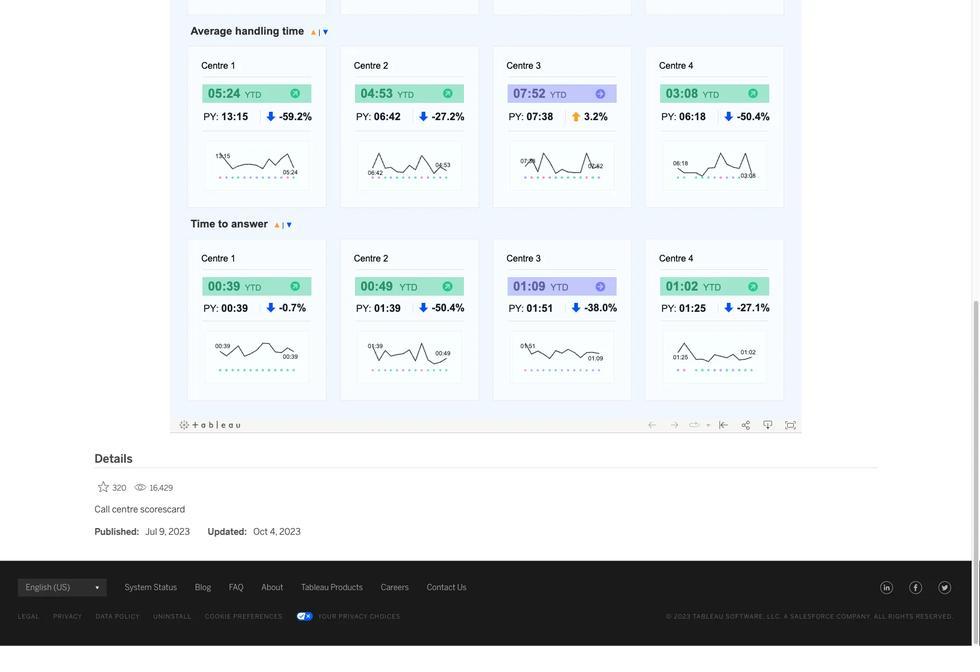Task type: describe. For each thing, give the bounding box(es) containing it.
1 vertical spatial tableau
[[693, 613, 724, 621]]

2023 for jul 9, 2023
[[168, 527, 190, 538]]

centre
[[112, 505, 138, 515]]

data policy
[[96, 613, 140, 621]]

choices
[[370, 613, 401, 621]]

: for published
[[137, 527, 139, 538]]

your privacy choices link
[[296, 611, 401, 624]]

legal link
[[18, 611, 40, 624]]

tableau products
[[301, 584, 363, 593]]

a
[[784, 613, 789, 621]]

published
[[95, 527, 137, 538]]

published :
[[95, 527, 139, 538]]

english
[[26, 584, 52, 593]]

2 horizontal spatial 2023
[[674, 613, 691, 621]]

© 2023 tableau software, llc, a salesforce company. all rights reserved.
[[666, 613, 954, 621]]

uninstall
[[153, 613, 192, 621]]

software,
[[726, 613, 766, 621]]

9,
[[159, 527, 166, 538]]

rights
[[889, 613, 914, 621]]

careers
[[381, 584, 409, 593]]

tableau products link
[[301, 582, 363, 595]]

faq link
[[229, 582, 244, 595]]

policy
[[115, 613, 140, 621]]

data
[[96, 613, 113, 621]]

careers link
[[381, 582, 409, 595]]

contact us
[[427, 584, 467, 593]]

contact us link
[[427, 582, 467, 595]]

us
[[457, 584, 467, 593]]

oct 4, 2023
[[253, 527, 301, 538]]

2 privacy from the left
[[339, 613, 368, 621]]

status
[[154, 584, 177, 593]]

about
[[262, 584, 283, 593]]

reserved.
[[916, 613, 954, 621]]

updated :
[[208, 527, 247, 538]]

jul
[[145, 527, 157, 538]]

call centre scorescard
[[95, 505, 185, 515]]

company.
[[837, 613, 873, 621]]

updated
[[208, 527, 244, 538]]

products
[[331, 584, 363, 593]]

1 privacy from the left
[[53, 613, 82, 621]]

cookie preferences
[[205, 613, 283, 621]]



Task type: locate. For each thing, give the bounding box(es) containing it.
(us)
[[53, 584, 70, 593]]

: left oct
[[244, 527, 247, 538]]

system
[[125, 584, 152, 593]]

2 : from the left
[[244, 527, 247, 538]]

system status
[[125, 584, 177, 593]]

all
[[874, 613, 887, 621]]

0 vertical spatial tableau
[[301, 584, 329, 593]]

privacy
[[53, 613, 82, 621], [339, 613, 368, 621]]

0 horizontal spatial privacy
[[53, 613, 82, 621]]

tableau
[[301, 584, 329, 593], [693, 613, 724, 621]]

call
[[95, 505, 110, 515]]

0 horizontal spatial tableau
[[301, 584, 329, 593]]

legal
[[18, 613, 40, 621]]

1 horizontal spatial privacy
[[339, 613, 368, 621]]

2023
[[168, 527, 190, 538], [279, 527, 301, 538], [674, 613, 691, 621]]

oct
[[253, 527, 268, 538]]

: left jul
[[137, 527, 139, 538]]

©
[[666, 613, 672, 621]]

selected language element
[[26, 579, 99, 597]]

: for updated
[[244, 527, 247, 538]]

Add Favorite button
[[95, 478, 130, 497]]

cookie preferences button
[[205, 611, 283, 624]]

privacy down selected language element
[[53, 613, 82, 621]]

preferences
[[233, 613, 283, 621]]

blog link
[[195, 582, 211, 595]]

2023 for oct 4, 2023
[[279, 527, 301, 538]]

2023 right ©
[[674, 613, 691, 621]]

jul 9, 2023
[[145, 527, 190, 538]]

tableau left software,
[[693, 613, 724, 621]]

llc,
[[768, 613, 782, 621]]

1 horizontal spatial tableau
[[693, 613, 724, 621]]

about link
[[262, 582, 283, 595]]

2023 right 4,
[[279, 527, 301, 538]]

4,
[[270, 527, 277, 538]]

2023 right 9,
[[168, 527, 190, 538]]

your
[[318, 613, 337, 621]]

system status link
[[125, 582, 177, 595]]

cookie
[[205, 613, 231, 621]]

details
[[95, 452, 133, 466]]

privacy right your
[[339, 613, 368, 621]]

:
[[137, 527, 139, 538], [244, 527, 247, 538]]

uninstall link
[[153, 611, 192, 624]]

your privacy choices
[[318, 613, 401, 621]]

16,429 views element
[[130, 480, 178, 498]]

contact
[[427, 584, 456, 593]]

salesforce
[[790, 613, 835, 621]]

english (us)
[[26, 584, 70, 593]]

320
[[112, 484, 126, 493]]

scorescard
[[140, 505, 185, 515]]

0 horizontal spatial :
[[137, 527, 139, 538]]

1 horizontal spatial :
[[244, 527, 247, 538]]

data policy link
[[96, 611, 140, 624]]

1 horizontal spatial 2023
[[279, 527, 301, 538]]

tableau up your
[[301, 584, 329, 593]]

privacy link
[[53, 611, 82, 624]]

16,429
[[150, 484, 173, 493]]

blog
[[195, 584, 211, 593]]

0 horizontal spatial 2023
[[168, 527, 190, 538]]

1 : from the left
[[137, 527, 139, 538]]

faq
[[229, 584, 244, 593]]



Task type: vqa. For each thing, say whether or not it's contained in the screenshot.
Policy
yes



